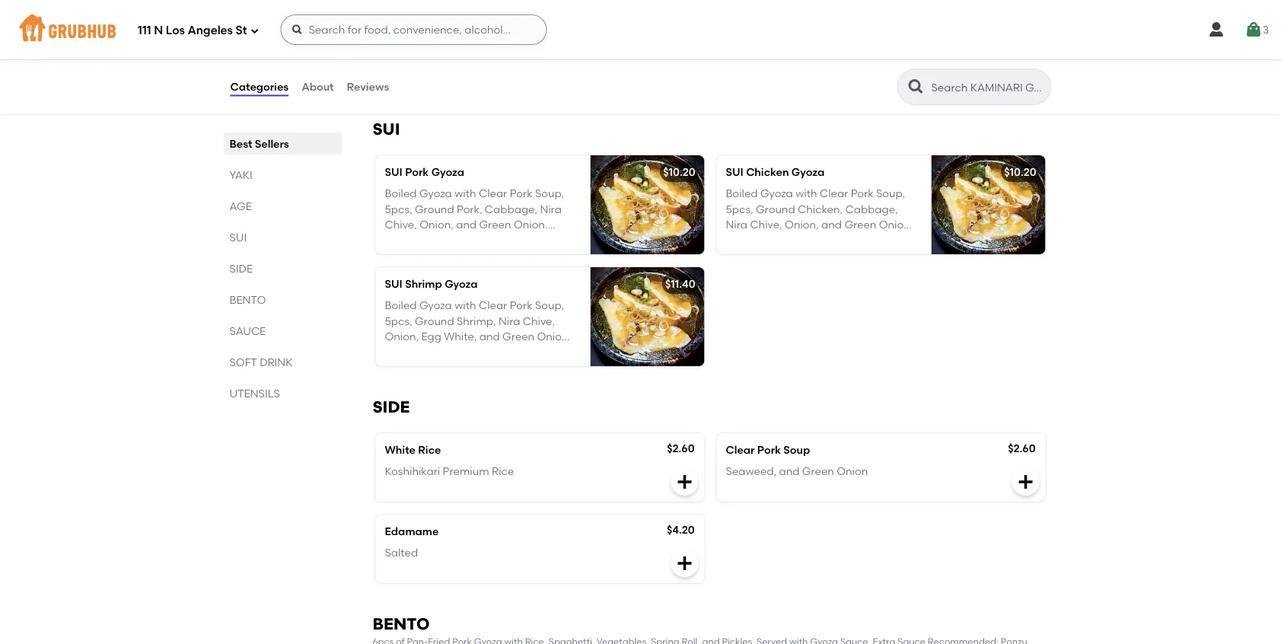 Task type: locate. For each thing, give the bounding box(es) containing it.
1 horizontal spatial $2.60
[[1008, 442, 1036, 455]]

koshihikari
[[385, 465, 440, 478]]

bento up sauce
[[230, 293, 266, 306]]

bento
[[230, 293, 266, 306], [373, 614, 430, 634]]

$2.60 for seaweed, and green onion
[[1008, 442, 1036, 455]]

0 horizontal spatial $2.60
[[667, 442, 695, 455]]

clear
[[726, 443, 755, 456]]

best sellers
[[230, 137, 289, 150]]

green
[[802, 465, 834, 478]]

sui
[[373, 119, 400, 139], [385, 165, 403, 178], [726, 165, 744, 178], [230, 231, 247, 244], [385, 277, 403, 290]]

$11.40
[[665, 277, 696, 290]]

svg image
[[1245, 21, 1263, 39], [291, 24, 303, 36]]

svg image
[[1207, 21, 1226, 39], [250, 26, 259, 35], [676, 473, 694, 491], [1017, 473, 1035, 491], [676, 554, 694, 572]]

svg image for seaweed, and green onion
[[1017, 473, 1035, 491]]

side inside tab
[[230, 262, 253, 275]]

1 horizontal spatial pork
[[757, 443, 781, 456]]

2 $10.20 from the left
[[1004, 165, 1037, 178]]

0 horizontal spatial bento
[[230, 293, 266, 306]]

edamame
[[385, 525, 439, 538]]

shrimp
[[405, 277, 442, 290]]

age
[[230, 199, 252, 212]]

best
[[230, 137, 252, 150]]

0 vertical spatial pork
[[405, 165, 429, 178]]

rice up koshihikari at the left
[[418, 443, 441, 456]]

0 vertical spatial side
[[230, 262, 253, 275]]

svg image for salted
[[676, 554, 694, 572]]

angeles
[[188, 24, 233, 37]]

svg image for koshihikari premium rice
[[676, 473, 694, 491]]

age tab
[[230, 198, 336, 214]]

and
[[779, 465, 800, 478]]

1 horizontal spatial bento
[[373, 614, 430, 634]]

$2.60
[[667, 442, 695, 455], [1008, 442, 1036, 455]]

categories button
[[230, 59, 289, 114]]

side up white
[[373, 397, 410, 417]]

pork
[[405, 165, 429, 178], [757, 443, 781, 456]]

$4.20
[[667, 523, 695, 536]]

drink
[[260, 356, 293, 369]]

1 vertical spatial side
[[373, 397, 410, 417]]

rice
[[418, 443, 441, 456], [492, 465, 514, 478]]

soup
[[784, 443, 810, 456]]

soft drink
[[230, 356, 293, 369]]

2 $2.60 from the left
[[1008, 442, 1036, 455]]

0 vertical spatial rice
[[418, 443, 441, 456]]

0 horizontal spatial side
[[230, 262, 253, 275]]

1 $10.20 from the left
[[663, 165, 696, 178]]

side
[[230, 262, 253, 275], [373, 397, 410, 417]]

gyoza
[[431, 165, 465, 178], [792, 165, 825, 178], [445, 277, 478, 290]]

reviews
[[347, 80, 389, 93]]

0 horizontal spatial rice
[[418, 443, 441, 456]]

rice right premium
[[492, 465, 514, 478]]

clear pork soup
[[726, 443, 810, 456]]

1 horizontal spatial side
[[373, 397, 410, 417]]

sui chicken gyoza
[[726, 165, 825, 178]]

0 horizontal spatial $10.20
[[663, 165, 696, 178]]

white
[[385, 443, 416, 456]]

onion
[[837, 465, 868, 478]]

premium
[[443, 465, 489, 478]]

$10.20 for sui chicken gyoza
[[1004, 165, 1037, 178]]

0 horizontal spatial svg image
[[291, 24, 303, 36]]

sellers
[[255, 137, 289, 150]]

Search for food, convenience, alcohol... search field
[[281, 14, 547, 45]]

pork for clear
[[757, 443, 781, 456]]

sauce
[[230, 324, 266, 337]]

1 horizontal spatial $10.20
[[1004, 165, 1037, 178]]

0 vertical spatial bento
[[230, 293, 266, 306]]

0 horizontal spatial pork
[[405, 165, 429, 178]]

sui for sui chicken gyoza
[[726, 165, 744, 178]]

categories
[[230, 80, 289, 93]]

bento down salted
[[373, 614, 430, 634]]

1 $2.60 from the left
[[667, 442, 695, 455]]

bento inside tab
[[230, 293, 266, 306]]

soft
[[230, 356, 257, 369]]

1 horizontal spatial svg image
[[1245, 21, 1263, 39]]

1 vertical spatial pork
[[757, 443, 781, 456]]

yaki
[[230, 168, 253, 181]]

sui for sui pork gyoza
[[385, 165, 403, 178]]

1 vertical spatial rice
[[492, 465, 514, 478]]

side down 'sui' tab
[[230, 262, 253, 275]]

sauce tab
[[230, 323, 336, 339]]

$10.20
[[663, 165, 696, 178], [1004, 165, 1037, 178]]



Task type: vqa. For each thing, say whether or not it's contained in the screenshot.
the AGE Assorted Gyoza image
yes



Task type: describe. For each thing, give the bounding box(es) containing it.
gyoza for sui shrimp gyoza
[[445, 277, 478, 290]]

gyoza for sui pork gyoza
[[431, 165, 465, 178]]

sui chicken gyoza image
[[932, 155, 1046, 254]]

sui pork gyoza image
[[590, 155, 705, 254]]

utensils
[[230, 387, 280, 400]]

seaweed,
[[726, 465, 777, 478]]

3
[[1263, 23, 1269, 36]]

pork for sui
[[405, 165, 429, 178]]

about button
[[301, 59, 335, 114]]

utensils tab
[[230, 385, 336, 401]]

1 vertical spatial bento
[[373, 614, 430, 634]]

yaki tab
[[230, 167, 336, 183]]

111 n los angeles st
[[138, 24, 247, 37]]

white rice
[[385, 443, 441, 456]]

sui for sui shrimp gyoza
[[385, 277, 403, 290]]

n
[[154, 24, 163, 37]]

koshihikari premium rice
[[385, 465, 514, 478]]

sui shrimp gyoza
[[385, 277, 478, 290]]

$2.60 for koshihikari premium rice
[[667, 442, 695, 455]]

sui inside tab
[[230, 231, 247, 244]]

gyoza for sui chicken gyoza
[[792, 165, 825, 178]]

salted
[[385, 546, 418, 559]]

1 horizontal spatial rice
[[492, 465, 514, 478]]

sui pork gyoza
[[385, 165, 465, 178]]

side tab
[[230, 260, 336, 276]]

chicken
[[746, 165, 789, 178]]

Search KAMINARI GYOZA search field
[[930, 80, 1047, 94]]

svg image inside 3 button
[[1245, 21, 1263, 39]]

best sellers tab
[[230, 136, 336, 152]]

age assorted gyoza image
[[590, 0, 705, 88]]

sui tab
[[230, 229, 336, 245]]

111
[[138, 24, 151, 37]]

sui shrimp gyoza image
[[590, 267, 705, 366]]

bento tab
[[230, 292, 336, 308]]

search icon image
[[907, 78, 925, 96]]

3 button
[[1245, 16, 1269, 43]]

los
[[166, 24, 185, 37]]

seaweed, and green onion
[[726, 465, 868, 478]]

st
[[236, 24, 247, 37]]

soft drink tab
[[230, 354, 336, 370]]

main navigation navigation
[[0, 0, 1281, 59]]

reviews button
[[346, 59, 390, 114]]

about
[[302, 80, 334, 93]]

$10.20 for sui pork gyoza
[[663, 165, 696, 178]]



